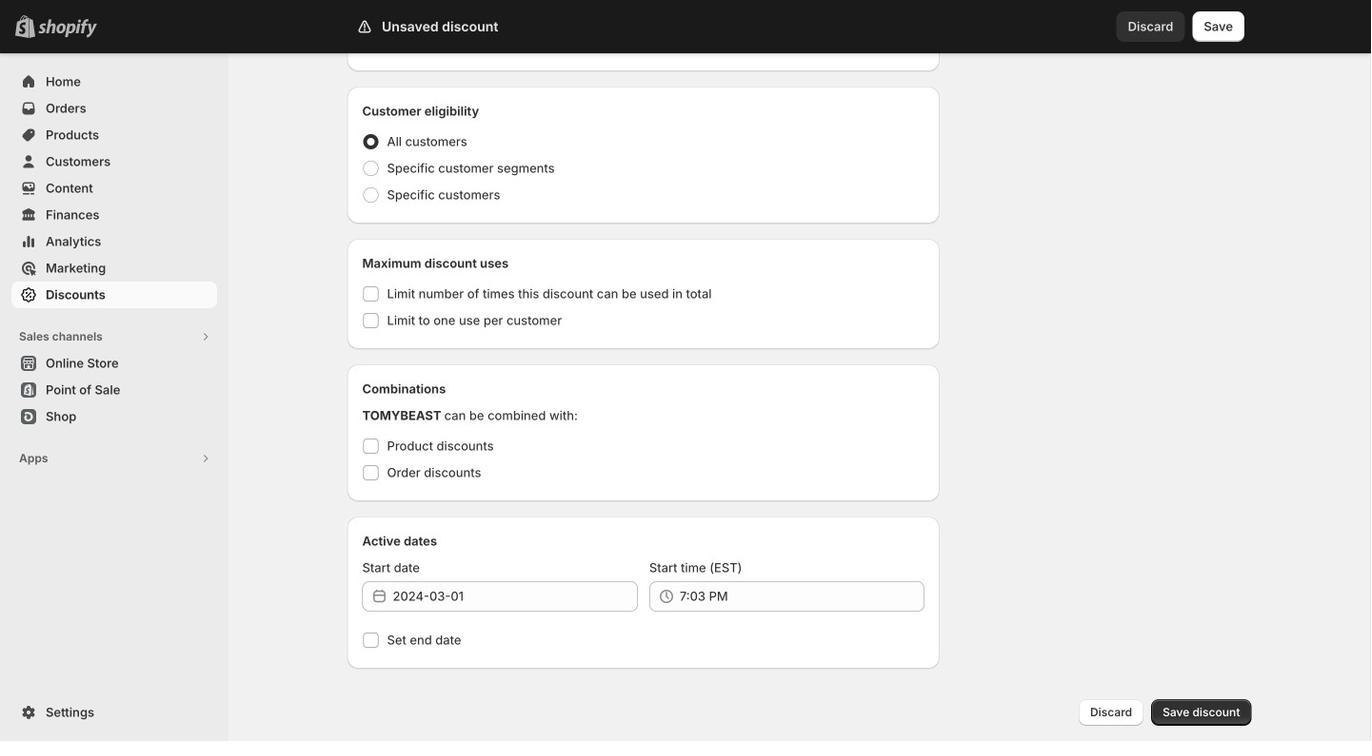 Task type: describe. For each thing, give the bounding box(es) containing it.
Enter time text field
[[680, 582, 925, 612]]



Task type: vqa. For each thing, say whether or not it's contained in the screenshot.
Enter time text box
yes



Task type: locate. For each thing, give the bounding box(es) containing it.
shopify image
[[38, 19, 97, 38]]

YYYY-MM-DD text field
[[393, 582, 638, 612]]



